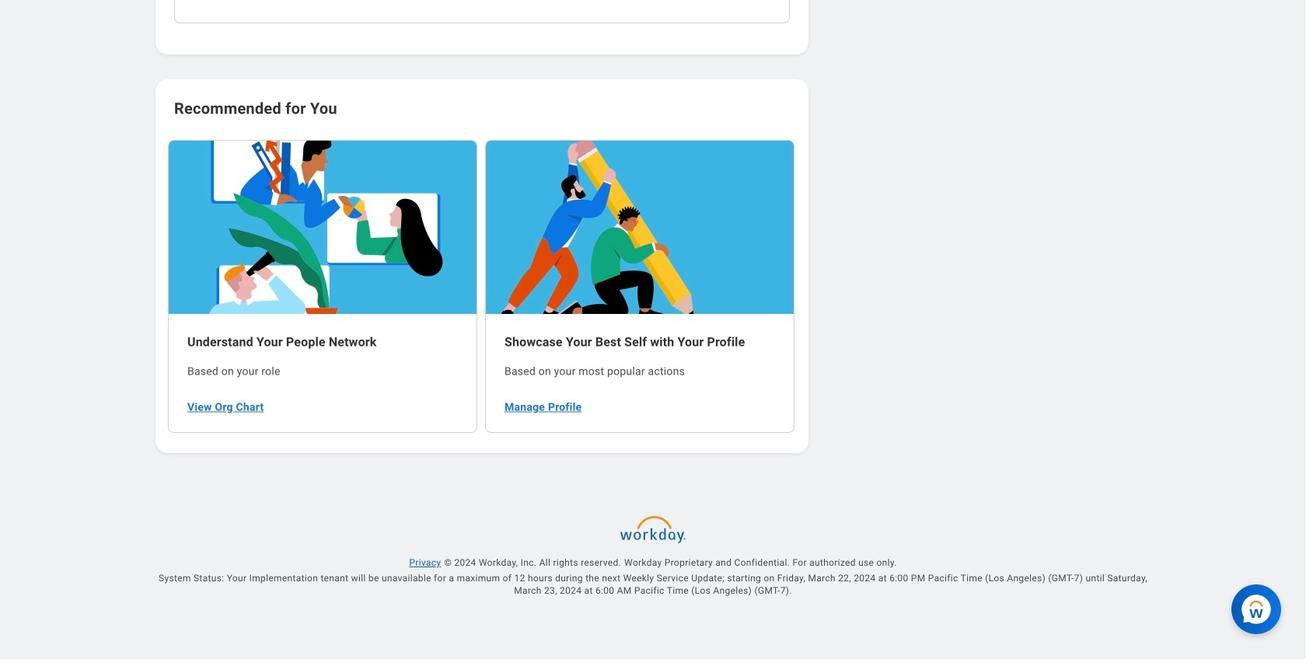 Task type: vqa. For each thing, say whether or not it's contained in the screenshot.
SEARCH image
no



Task type: locate. For each thing, give the bounding box(es) containing it.
list
[[168, 138, 796, 435]]

footer
[[131, 509, 1176, 659]]



Task type: describe. For each thing, give the bounding box(es) containing it.
workday assistant region
[[1232, 579, 1288, 635]]



